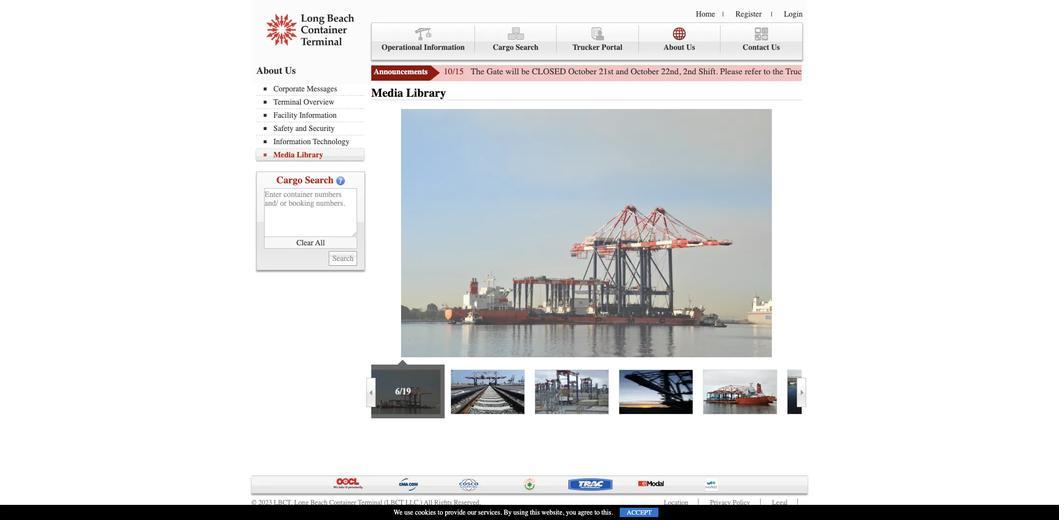 Task type: describe. For each thing, give the bounding box(es) containing it.
accept button
[[620, 508, 659, 518]]

services.
[[478, 509, 502, 517]]

home
[[696, 10, 715, 19]]

will
[[506, 66, 519, 77]]

long
[[294, 499, 309, 507]]

facility information link
[[264, 111, 364, 120]]

the
[[471, 66, 485, 77]]

1 | from the left
[[723, 10, 724, 19]]

cargo inside menu bar
[[493, 43, 514, 52]]

web
[[851, 66, 866, 77]]

0 vertical spatial information
[[424, 43, 465, 52]]

legal
[[772, 499, 788, 507]]

corporate messages link
[[264, 85, 364, 93]]

contact
[[743, 43, 770, 52]]

cargo search link
[[475, 25, 557, 53]]

this.
[[602, 509, 613, 517]]

privacy policy
[[710, 499, 751, 507]]

0 horizontal spatial cargo search
[[277, 175, 334, 186]]

safety
[[274, 124, 294, 133]]

1 horizontal spatial library
[[406, 86, 446, 100]]

llc.)
[[406, 499, 423, 507]]

1 vertical spatial search
[[305, 175, 334, 186]]

location
[[664, 499, 689, 507]]

10/15 the gate will be closed october 21st and october 22nd, 2nd shift. please refer to the truck gate hours web page for further gate details for the week.
[[444, 66, 1014, 77]]

0 horizontal spatial about
[[256, 65, 283, 76]]

agree
[[578, 509, 593, 517]]

(lbct
[[384, 499, 404, 507]]

information technology link
[[264, 138, 364, 146]]

reserved.
[[454, 499, 481, 507]]

about us link
[[639, 25, 721, 53]]

22nd,
[[661, 66, 681, 77]]

us for contact us link
[[772, 43, 780, 52]]

operational information link
[[372, 25, 475, 53]]

media library
[[371, 86, 446, 100]]

we use cookies to provide our services. by using this website, you agree to this.
[[394, 509, 613, 517]]

2023
[[258, 499, 272, 507]]

1 horizontal spatial to
[[595, 509, 600, 517]]

1 the from the left
[[773, 66, 784, 77]]

announcements
[[374, 68, 428, 76]]

1 vertical spatial information
[[299, 111, 337, 120]]

trucker portal link
[[557, 25, 639, 53]]

trucker
[[573, 43, 600, 52]]

2 | from the left
[[771, 10, 773, 19]]

corporate
[[274, 85, 305, 93]]

library inside corporate messages terminal overview facility information safety and security information technology media library
[[297, 151, 323, 160]]

©
[[252, 499, 257, 507]]

beach
[[310, 499, 328, 507]]

clear all
[[297, 239, 325, 247]]

1 vertical spatial terminal
[[358, 499, 383, 507]]

2 for from the left
[[968, 66, 978, 77]]

21st
[[599, 66, 614, 77]]

truck
[[786, 66, 807, 77]]

home link
[[696, 10, 715, 19]]

safety and security link
[[264, 124, 364, 133]]

facility
[[274, 111, 297, 120]]

terminal inside corporate messages terminal overview facility information safety and security information technology media library
[[274, 98, 302, 107]]

0 horizontal spatial to
[[438, 509, 443, 517]]

please
[[720, 66, 743, 77]]

0 horizontal spatial about us
[[256, 65, 296, 76]]

week.
[[993, 66, 1014, 77]]

10/15
[[444, 66, 464, 77]]

details
[[942, 66, 965, 77]]

gate
[[926, 66, 940, 77]]

all inside button
[[315, 239, 325, 247]]

shift.
[[699, 66, 718, 77]]

trucker portal
[[573, 43, 623, 52]]



Task type: locate. For each thing, give the bounding box(es) containing it.
© 2023 lbct, long beach container terminal (lbct llc.) all rights reserved.
[[252, 499, 481, 507]]

1 horizontal spatial media
[[371, 86, 403, 100]]

0 vertical spatial and
[[616, 66, 629, 77]]

None submit
[[329, 252, 357, 266]]

0 vertical spatial menu bar
[[371, 23, 803, 60]]

2 the from the left
[[980, 66, 991, 77]]

the
[[773, 66, 784, 77], [980, 66, 991, 77]]

0 vertical spatial media
[[371, 86, 403, 100]]

cargo down media library link
[[277, 175, 303, 186]]

privacy
[[710, 499, 731, 507]]

october
[[568, 66, 597, 77], [631, 66, 659, 77]]

about us up the 22nd,
[[664, 43, 695, 52]]

1 horizontal spatial all
[[424, 499, 433, 507]]

to right refer
[[764, 66, 771, 77]]

you
[[566, 509, 576, 517]]

Enter container numbers and/ or booking numbers.  text field
[[264, 188, 357, 237]]

be
[[521, 66, 530, 77]]

terminal
[[274, 98, 302, 107], [358, 499, 383, 507]]

1 horizontal spatial october
[[631, 66, 659, 77]]

2 vertical spatial information
[[274, 138, 311, 146]]

1 horizontal spatial |
[[771, 10, 773, 19]]

for right details
[[968, 66, 978, 77]]

us for about us link
[[687, 43, 695, 52]]

2 horizontal spatial us
[[772, 43, 780, 52]]

location link
[[664, 499, 689, 507]]

and
[[616, 66, 629, 77], [296, 124, 307, 133]]

0 vertical spatial cargo search
[[493, 43, 539, 52]]

1 horizontal spatial search
[[516, 43, 539, 52]]

cookies
[[415, 509, 436, 517]]

provide
[[445, 509, 466, 517]]

0 horizontal spatial media
[[274, 151, 295, 160]]

legal link
[[772, 499, 788, 507]]

terminal left (lbct
[[358, 499, 383, 507]]

2nd
[[683, 66, 697, 77]]

us
[[687, 43, 695, 52], [772, 43, 780, 52], [285, 65, 296, 76]]

register
[[736, 10, 762, 19]]

media library link
[[264, 151, 364, 160]]

| right the home link
[[723, 10, 724, 19]]

operational
[[382, 43, 422, 52]]

0 vertical spatial about us
[[664, 43, 695, 52]]

contact us
[[743, 43, 780, 52]]

and right 21st
[[616, 66, 629, 77]]

1 for from the left
[[887, 66, 897, 77]]

1 gate from the left
[[487, 66, 503, 77]]

messages
[[307, 85, 337, 93]]

0 horizontal spatial october
[[568, 66, 597, 77]]

operational information
[[382, 43, 465, 52]]

gate right truck
[[809, 66, 825, 77]]

page
[[868, 66, 885, 77]]

all up cookies
[[424, 499, 433, 507]]

us up the 2nd
[[687, 43, 695, 52]]

search down media library link
[[305, 175, 334, 186]]

website,
[[542, 509, 564, 517]]

october left the 22nd,
[[631, 66, 659, 77]]

1 horizontal spatial terminal
[[358, 499, 383, 507]]

0 vertical spatial all
[[315, 239, 325, 247]]

1 vertical spatial and
[[296, 124, 307, 133]]

information down 'safety'
[[274, 138, 311, 146]]

cargo search down media library link
[[277, 175, 334, 186]]

0 horizontal spatial terminal
[[274, 98, 302, 107]]

rights
[[434, 499, 452, 507]]

october left 21st
[[568, 66, 597, 77]]

gate right the
[[487, 66, 503, 77]]

0 horizontal spatial cargo
[[277, 175, 303, 186]]

0 horizontal spatial search
[[305, 175, 334, 186]]

using
[[514, 509, 528, 517]]

1 horizontal spatial us
[[687, 43, 695, 52]]

clear all button
[[264, 237, 357, 249]]

corporate messages terminal overview facility information safety and security information technology media library
[[274, 85, 350, 160]]

cargo search up will on the left top of page
[[493, 43, 539, 52]]

closed
[[532, 66, 566, 77]]

cargo up will on the left top of page
[[493, 43, 514, 52]]

1 vertical spatial media
[[274, 151, 295, 160]]

2 horizontal spatial to
[[764, 66, 771, 77]]

cargo search
[[493, 43, 539, 52], [277, 175, 334, 186]]

1 horizontal spatial gate
[[809, 66, 825, 77]]

cargo
[[493, 43, 514, 52], [277, 175, 303, 186]]

the left truck
[[773, 66, 784, 77]]

2 gate from the left
[[809, 66, 825, 77]]

1 horizontal spatial about us
[[664, 43, 695, 52]]

about us inside menu bar
[[664, 43, 695, 52]]

information up 10/15
[[424, 43, 465, 52]]

about us
[[664, 43, 695, 52], [256, 65, 296, 76]]

2 october from the left
[[631, 66, 659, 77]]

to down "rights"
[[438, 509, 443, 517]]

information
[[424, 43, 465, 52], [299, 111, 337, 120], [274, 138, 311, 146]]

1 vertical spatial about
[[256, 65, 283, 76]]

| left login link
[[771, 10, 773, 19]]

0 horizontal spatial menu bar
[[256, 84, 369, 162]]

0 vertical spatial library
[[406, 86, 446, 100]]

we
[[394, 509, 403, 517]]

media down announcements
[[371, 86, 403, 100]]

technology
[[313, 138, 350, 146]]

1 horizontal spatial the
[[980, 66, 991, 77]]

privacy policy link
[[710, 499, 751, 507]]

0 horizontal spatial for
[[887, 66, 897, 77]]

about up the 22nd,
[[664, 43, 685, 52]]

for right page
[[887, 66, 897, 77]]

accept
[[627, 509, 652, 517]]

1 vertical spatial all
[[424, 499, 433, 507]]

and inside corporate messages terminal overview facility information safety and security information technology media library
[[296, 124, 307, 133]]

search
[[516, 43, 539, 52], [305, 175, 334, 186]]

1 horizontal spatial about
[[664, 43, 685, 52]]

register link
[[736, 10, 762, 19]]

menu bar containing corporate messages
[[256, 84, 369, 162]]

1 vertical spatial cargo
[[277, 175, 303, 186]]

information down overview
[[299, 111, 337, 120]]

portal
[[602, 43, 623, 52]]

terminal overview link
[[264, 98, 364, 107]]

terminal down corporate
[[274, 98, 302, 107]]

1 october from the left
[[568, 66, 597, 77]]

menu bar
[[371, 23, 803, 60], [256, 84, 369, 162]]

container
[[329, 499, 356, 507]]

the left week.
[[980, 66, 991, 77]]

|
[[723, 10, 724, 19], [771, 10, 773, 19]]

1 horizontal spatial cargo
[[493, 43, 514, 52]]

library down "information technology" 'link'
[[297, 151, 323, 160]]

1 horizontal spatial cargo search
[[493, 43, 539, 52]]

menu bar containing operational information
[[371, 23, 803, 60]]

about inside menu bar
[[664, 43, 685, 52]]

1 horizontal spatial for
[[968, 66, 978, 77]]

clear
[[297, 239, 313, 247]]

this
[[530, 509, 540, 517]]

0 vertical spatial search
[[516, 43, 539, 52]]

1 horizontal spatial menu bar
[[371, 23, 803, 60]]

0 vertical spatial cargo
[[493, 43, 514, 52]]

login link
[[784, 10, 803, 19]]

by
[[504, 509, 512, 517]]

0 horizontal spatial gate
[[487, 66, 503, 77]]

0 horizontal spatial the
[[773, 66, 784, 77]]

and right 'safety'
[[296, 124, 307, 133]]

search up be
[[516, 43, 539, 52]]

refer
[[745, 66, 762, 77]]

security
[[309, 124, 335, 133]]

to
[[764, 66, 771, 77], [438, 509, 443, 517], [595, 509, 600, 517]]

us up corporate
[[285, 65, 296, 76]]

further
[[899, 66, 923, 77]]

gate
[[487, 66, 503, 77], [809, 66, 825, 77]]

0 vertical spatial terminal
[[274, 98, 302, 107]]

us right contact
[[772, 43, 780, 52]]

1 horizontal spatial and
[[616, 66, 629, 77]]

0 horizontal spatial all
[[315, 239, 325, 247]]

media
[[371, 86, 403, 100], [274, 151, 295, 160]]

0 vertical spatial about
[[664, 43, 685, 52]]

all right the clear at top left
[[315, 239, 325, 247]]

0 horizontal spatial and
[[296, 124, 307, 133]]

1 vertical spatial menu bar
[[256, 84, 369, 162]]

policy
[[733, 499, 751, 507]]

our
[[468, 509, 477, 517]]

0 horizontal spatial us
[[285, 65, 296, 76]]

lbct,
[[274, 499, 293, 507]]

library down announcements
[[406, 86, 446, 100]]

login
[[784, 10, 803, 19]]

contact us link
[[721, 25, 803, 53]]

about up corporate
[[256, 65, 283, 76]]

6/19
[[395, 387, 411, 397]]

1 vertical spatial about us
[[256, 65, 296, 76]]

about us up corporate
[[256, 65, 296, 76]]

0 horizontal spatial library
[[297, 151, 323, 160]]

media inside corporate messages terminal overview facility information safety and security information technology media library
[[274, 151, 295, 160]]

hours
[[828, 66, 849, 77]]

1 vertical spatial cargo search
[[277, 175, 334, 186]]

0 horizontal spatial |
[[723, 10, 724, 19]]

to left this.
[[595, 509, 600, 517]]

media down 'safety'
[[274, 151, 295, 160]]

overview
[[304, 98, 335, 107]]

1 vertical spatial library
[[297, 151, 323, 160]]

use
[[404, 509, 414, 517]]



Task type: vqa. For each thing, say whether or not it's contained in the screenshot.
Privacy
yes



